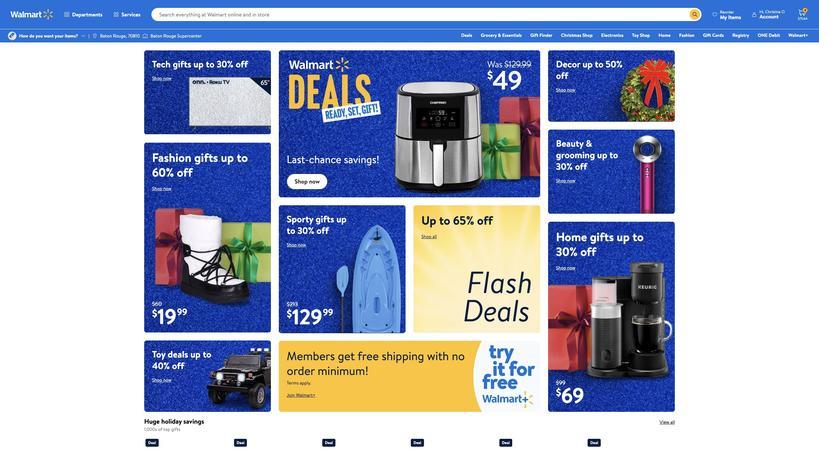 Task type: vqa. For each thing, say whether or not it's contained in the screenshot.
topmost Walmart+
yes



Task type: locate. For each thing, give the bounding box(es) containing it.
off inside home gifts up to 30% off
[[581, 244, 596, 260]]

shop now for sporty gifts up to 30% off
[[287, 242, 306, 248]]

toy for toy shop
[[632, 32, 639, 39]]

30% inside home gifts up to 30% off
[[556, 244, 578, 260]]

1 horizontal spatial  image
[[143, 33, 148, 39]]

0 horizontal spatial  image
[[92, 33, 97, 39]]

 image
[[143, 33, 148, 39], [92, 33, 97, 39]]

registry link
[[730, 32, 752, 39]]

how do you want your items?
[[19, 33, 78, 39]]

0 vertical spatial &
[[498, 32, 501, 39]]

up inside beauty & grooming up to 30% off
[[597, 148, 608, 161]]

gifts inside sporty gifts up to 30% off
[[316, 213, 334, 225]]

1 horizontal spatial toy
[[632, 32, 639, 39]]

huge
[[144, 417, 160, 426]]

decor up to 50% off
[[556, 58, 623, 82]]

christmas shop
[[561, 32, 593, 39]]

6 deal from the left
[[591, 440, 598, 446]]

shop all link
[[422, 233, 437, 240]]

how
[[19, 33, 28, 39]]

services button
[[108, 7, 146, 22]]

account
[[760, 13, 779, 20]]

99
[[177, 306, 187, 318], [323, 306, 333, 319]]

now for decor up to 50% off
[[567, 87, 576, 93]]

items?
[[65, 33, 78, 39]]

1 horizontal spatial home
[[659, 32, 671, 39]]

1 horizontal spatial &
[[586, 137, 592, 150]]

1 vertical spatial walmart+
[[296, 392, 316, 399]]

fashion
[[679, 32, 695, 39], [152, 150, 191, 166]]

grocery & essentials link
[[478, 32, 525, 39]]

shop for decor up to 50% off
[[556, 87, 566, 93]]

hi,
[[760, 9, 765, 14]]

$ for 69
[[556, 385, 561, 400]]

baton rouge supercenter
[[150, 33, 202, 39]]

1 baton from the left
[[100, 33, 112, 39]]

huge holiday savings 1,000s of top gifts
[[144, 417, 204, 433]]

2 horizontal spatial $
[[556, 385, 561, 400]]

toy left deals
[[152, 348, 166, 361]]

shop now link for fashion gifts up to 60% off
[[152, 185, 172, 192]]

electronics
[[601, 32, 624, 39]]

up inside home gifts up to 30% off
[[617, 229, 630, 245]]

30% inside sporty gifts up to 30% off
[[298, 224, 314, 237]]

$ inside $60 $ 19 99
[[152, 306, 157, 321]]

deals
[[461, 32, 472, 39]]

walmart+ down apply.
[[296, 392, 316, 399]]

view all
[[660, 419, 675, 426]]

gifts for 19
[[194, 150, 218, 166]]

$ inside $99 $ 69
[[556, 385, 561, 400]]

0 horizontal spatial $
[[152, 306, 157, 321]]

baton left rouge, in the left top of the page
[[100, 33, 112, 39]]

items
[[729, 13, 741, 21]]

christina
[[766, 9, 781, 14]]

all right view
[[671, 419, 675, 426]]

up
[[422, 212, 436, 229]]

& inside beauty & grooming up to 30% off
[[586, 137, 592, 150]]

gift for gift cards
[[703, 32, 711, 39]]

off inside beauty & grooming up to 30% off
[[575, 160, 587, 173]]

join walmart+ link
[[287, 392, 316, 399]]

supercenter
[[177, 33, 202, 39]]

grocery & essentials
[[481, 32, 522, 39]]

baton
[[100, 33, 112, 39], [150, 33, 162, 39]]

99 right "19"
[[177, 306, 187, 318]]

4 deal from the left
[[414, 440, 421, 446]]

do
[[29, 33, 34, 39]]

1 vertical spatial all
[[671, 419, 675, 426]]

baton left rouge
[[150, 33, 162, 39]]

30% for tech gifts up to 30% off
[[217, 58, 234, 70]]

1 vertical spatial toy
[[152, 348, 166, 361]]

off
[[236, 58, 248, 70], [556, 69, 568, 82], [575, 160, 587, 173], [177, 164, 193, 181], [477, 212, 493, 229], [317, 224, 329, 237], [581, 244, 596, 260], [172, 360, 184, 372]]

shop for sporty gifts up to 30% off
[[287, 242, 297, 248]]

off inside toy deals up to 40% off
[[172, 360, 184, 372]]

0 horizontal spatial toy
[[152, 348, 166, 361]]

toy inside toy deals up to 40% off
[[152, 348, 166, 361]]

shop for toy deals up to 40% off
[[152, 377, 162, 384]]

shop now for toy deals up to 40% off
[[152, 377, 172, 384]]

1 vertical spatial &
[[586, 137, 592, 150]]

1 vertical spatial fashion
[[152, 150, 191, 166]]

now
[[163, 75, 172, 82], [567, 87, 576, 93], [567, 177, 576, 184], [309, 178, 320, 186], [163, 185, 172, 192], [298, 242, 306, 248], [567, 265, 576, 271], [163, 377, 172, 384]]

up for tech gifts up to 30% off
[[194, 58, 204, 70]]

home link
[[656, 32, 674, 39]]

1 horizontal spatial $
[[287, 307, 292, 321]]

shop now
[[152, 75, 172, 82], [556, 87, 576, 93], [556, 177, 576, 184], [295, 178, 320, 186], [152, 185, 172, 192], [287, 242, 306, 248], [556, 265, 576, 271], [152, 377, 172, 384]]

gift inside gift cards link
[[703, 32, 711, 39]]

was dollar $213, now dollar 129.99 group
[[279, 300, 333, 333]]

0 horizontal spatial gift
[[531, 32, 539, 39]]

home
[[659, 32, 671, 39], [556, 229, 587, 245]]

fashion inside fashion gifts up to 60% off
[[152, 150, 191, 166]]

0 vertical spatial home
[[659, 32, 671, 39]]

0 horizontal spatial &
[[498, 32, 501, 39]]

0 horizontal spatial fashion
[[152, 150, 191, 166]]

up for sporty gifts up to 30% off
[[337, 213, 347, 225]]

0 horizontal spatial baton
[[100, 33, 112, 39]]

2 gift from the left
[[703, 32, 711, 39]]

one debit
[[758, 32, 780, 39]]

2 deal from the left
[[237, 440, 244, 446]]

&
[[498, 32, 501, 39], [586, 137, 592, 150]]

shop now for tech gifts up to 30% off
[[152, 75, 172, 82]]

rouge,
[[113, 33, 127, 39]]

shop now link
[[152, 75, 172, 82], [556, 87, 576, 93], [287, 174, 328, 190], [556, 177, 576, 184], [152, 185, 172, 192], [287, 242, 306, 248], [556, 265, 576, 271], [152, 377, 172, 384]]

1 horizontal spatial gift
[[703, 32, 711, 39]]

Search search field
[[151, 8, 702, 21]]

holiday
[[161, 417, 182, 426]]

shop now link for toy deals up to 40% off
[[152, 377, 172, 384]]

gifts inside home gifts up to 30% off
[[590, 229, 614, 245]]

electronics link
[[598, 32, 627, 39]]

1 vertical spatial home
[[556, 229, 587, 245]]

up for toy deals up to 40% off
[[190, 348, 201, 361]]

 image right 70810
[[143, 33, 148, 39]]

70810
[[128, 33, 140, 39]]

all down up
[[433, 233, 437, 240]]

baton for baton rouge supercenter
[[150, 33, 162, 39]]

shop for beauty & grooming up to 30% off
[[556, 177, 566, 184]]

walmart image
[[11, 9, 53, 20]]

& for essentials
[[498, 32, 501, 39]]

beauty
[[556, 137, 584, 150]]

up inside toy deals up to 40% off
[[190, 348, 201, 361]]

1 horizontal spatial all
[[671, 419, 675, 426]]

$
[[152, 306, 157, 321], [287, 307, 292, 321], [556, 385, 561, 400]]

1 deal from the left
[[148, 440, 156, 446]]

walmart+ down $75.64
[[789, 32, 809, 39]]

all
[[433, 233, 437, 240], [671, 419, 675, 426]]

 image
[[8, 32, 16, 40]]

0 horizontal spatial home
[[556, 229, 587, 245]]

1 horizontal spatial 99
[[323, 306, 333, 319]]

shop now link for sporty gifts up to 30% off
[[287, 242, 306, 248]]

1 gift from the left
[[531, 32, 539, 39]]

shop now for beauty & grooming up to 30% off
[[556, 177, 576, 184]]

members get free shipping with no order minimum! terms apply.
[[287, 348, 465, 386]]

30%
[[217, 58, 234, 70], [556, 160, 573, 173], [298, 224, 314, 237], [556, 244, 578, 260]]

gifts inside fashion gifts up to 60% off
[[194, 150, 218, 166]]

0 vertical spatial fashion
[[679, 32, 695, 39]]

you
[[36, 33, 43, 39]]

fashion gifts up to 60% off
[[152, 150, 248, 181]]

walmart+
[[789, 32, 809, 39], [296, 392, 316, 399]]

to
[[206, 58, 215, 70], [595, 58, 604, 70], [610, 148, 618, 161], [237, 150, 248, 166], [439, 212, 450, 229], [287, 224, 295, 237], [633, 229, 644, 245], [203, 348, 211, 361]]

search icon image
[[693, 12, 698, 17]]

toy right electronics
[[632, 32, 639, 39]]

home inside home gifts up to 30% off
[[556, 229, 587, 245]]

0 vertical spatial walmart+
[[789, 32, 809, 39]]

99 inside $213 $ 129 99
[[323, 306, 333, 319]]

99 right 129
[[323, 306, 333, 319]]

0 vertical spatial toy
[[632, 32, 639, 39]]

1 horizontal spatial fashion
[[679, 32, 695, 39]]

to inside decor up to 50% off
[[595, 58, 604, 70]]

up
[[194, 58, 204, 70], [583, 58, 593, 70], [597, 148, 608, 161], [221, 150, 234, 166], [337, 213, 347, 225], [617, 229, 630, 245], [190, 348, 201, 361]]

shop
[[583, 32, 593, 39], [640, 32, 650, 39], [152, 75, 162, 82], [556, 87, 566, 93], [556, 177, 566, 184], [295, 178, 308, 186], [152, 185, 162, 192], [422, 233, 432, 240], [287, 242, 297, 248], [556, 265, 566, 271], [152, 377, 162, 384]]

gift left finder
[[531, 32, 539, 39]]

1 horizontal spatial baton
[[150, 33, 162, 39]]

gift left cards
[[703, 32, 711, 39]]

home gifts up to 30% off
[[556, 229, 644, 260]]

home for home gifts up to 30% off
[[556, 229, 587, 245]]

0 horizontal spatial all
[[433, 233, 437, 240]]

up inside fashion gifts up to 60% off
[[221, 150, 234, 166]]

99 inside $60 $ 19 99
[[177, 306, 187, 318]]

shop now link for beauty & grooming up to 30% off
[[556, 177, 576, 184]]

to inside fashion gifts up to 60% off
[[237, 150, 248, 166]]

services
[[122, 11, 141, 18]]

tech
[[152, 58, 171, 70]]

$ inside $213 $ 129 99
[[287, 307, 292, 321]]

2 baton from the left
[[150, 33, 162, 39]]

0 vertical spatial all
[[433, 233, 437, 240]]

gift inside 'gift finder' link
[[531, 32, 539, 39]]

& right grocery at right top
[[498, 32, 501, 39]]

up for fashion gifts up to 60% off
[[221, 150, 234, 166]]

69
[[561, 381, 584, 410]]

your
[[55, 33, 64, 39]]

shop now for fashion gifts up to 60% off
[[152, 185, 172, 192]]

$ for 129
[[287, 307, 292, 321]]

gift for gift finder
[[531, 32, 539, 39]]

& right beauty
[[586, 137, 592, 150]]

 image right |
[[92, 33, 97, 39]]

1 horizontal spatial walmart+
[[789, 32, 809, 39]]

0 horizontal spatial 99
[[177, 306, 187, 318]]

with
[[427, 348, 449, 364]]

no
[[452, 348, 465, 364]]

gift
[[531, 32, 539, 39], [703, 32, 711, 39]]

gifts for 69
[[590, 229, 614, 245]]

beauty & grooming up to 30% off
[[556, 137, 618, 173]]

was dollar $60, now dollar 19.99 group
[[144, 300, 187, 333]]

deal
[[148, 440, 156, 446], [237, 440, 244, 446], [325, 440, 333, 446], [414, 440, 421, 446], [502, 440, 510, 446], [591, 440, 598, 446]]

to inside sporty gifts up to 30% off
[[287, 224, 295, 237]]

up inside sporty gifts up to 30% off
[[337, 213, 347, 225]]

reorder
[[720, 9, 734, 15]]



Task type: describe. For each thing, give the bounding box(es) containing it.
grooming
[[556, 148, 595, 161]]

30% for sporty gifts up to 30% off
[[298, 224, 314, 237]]

of
[[158, 426, 162, 433]]

gift cards link
[[700, 32, 727, 39]]

shop now link for tech gifts up to 30% off
[[152, 75, 172, 82]]

top
[[163, 426, 170, 433]]

65%
[[453, 212, 474, 229]]

hi, christina o account
[[760, 9, 785, 20]]

grocery
[[481, 32, 497, 39]]

off inside fashion gifts up to 60% off
[[177, 164, 193, 181]]

departments
[[72, 11, 102, 18]]

essentials
[[502, 32, 522, 39]]

up to 65% off
[[422, 212, 493, 229]]

gift cards
[[703, 32, 724, 39]]

fashion for fashion gifts up to 60% off
[[152, 150, 191, 166]]

all for shop all
[[433, 233, 437, 240]]

want
[[44, 33, 54, 39]]

60%
[[152, 164, 174, 181]]

shop now for decor up to 50% off
[[556, 87, 576, 93]]

join
[[287, 392, 295, 399]]

shop now link for home gifts up to 30% off
[[556, 265, 576, 271]]

129
[[292, 302, 322, 332]]

 image for baton rouge supercenter
[[143, 33, 148, 39]]

deals
[[168, 348, 188, 361]]

departments button
[[59, 7, 108, 22]]

view all link
[[660, 419, 675, 426]]

30% for home gifts up to 30% off
[[556, 244, 578, 260]]

gift finder
[[531, 32, 553, 39]]

off inside sporty gifts up to 30% off
[[317, 224, 329, 237]]

shop all
[[422, 233, 437, 240]]

join walmart+
[[287, 392, 316, 399]]

99 for 19
[[177, 306, 187, 318]]

minimum!
[[318, 363, 369, 379]]

order
[[287, 363, 315, 379]]

savings
[[183, 417, 204, 426]]

now for sporty gifts up to 30% off
[[298, 242, 306, 248]]

reorder my items
[[720, 9, 741, 21]]

terms
[[287, 380, 299, 386]]

now for fashion gifts up to 60% off
[[163, 185, 172, 192]]

$99 $ 69
[[556, 379, 584, 410]]

gifts for 129
[[316, 213, 334, 225]]

one
[[758, 32, 768, 39]]

5 deal from the left
[[502, 440, 510, 446]]

to inside home gifts up to 30% off
[[633, 229, 644, 245]]

home for home
[[659, 32, 671, 39]]

toy shop
[[632, 32, 650, 39]]

shop for fashion gifts up to 60% off
[[152, 185, 162, 192]]

finder
[[540, 32, 553, 39]]

$213
[[287, 300, 298, 309]]

now for tech gifts up to 30% off
[[163, 75, 172, 82]]

toy deals up to 40% off
[[152, 348, 211, 372]]

my
[[720, 13, 727, 21]]

up for home gifts up to 30% off
[[617, 229, 630, 245]]

shop for home gifts up to 30% off
[[556, 265, 566, 271]]

decor
[[556, 58, 581, 70]]

free
[[358, 348, 379, 364]]

$99
[[556, 379, 566, 387]]

30% inside beauty & grooming up to 30% off
[[556, 160, 573, 173]]

gifts inside "huge holiday savings 1,000s of top gifts"
[[171, 426, 180, 433]]

$60
[[152, 300, 162, 308]]

1,000s
[[144, 426, 157, 433]]

19
[[157, 302, 176, 331]]

christmas shop link
[[558, 32, 596, 39]]

fashion link
[[676, 32, 698, 39]]

4
[[804, 7, 807, 13]]

shop for up to 65% off
[[422, 233, 432, 240]]

40%
[[152, 360, 170, 372]]

$213 $ 129 99
[[287, 300, 333, 332]]

& for grooming
[[586, 137, 592, 150]]

walmart+ inside walmart+ link
[[789, 32, 809, 39]]

gift finder link
[[528, 32, 556, 39]]

$75.64
[[798, 16, 808, 21]]

now for home gifts up to 30% off
[[567, 265, 576, 271]]

members
[[287, 348, 335, 364]]

get
[[338, 348, 355, 364]]

up inside decor up to 50% off
[[583, 58, 593, 70]]

debit
[[769, 32, 780, 39]]

apply.
[[300, 380, 311, 386]]

3 deal from the left
[[325, 440, 333, 446]]

sporty
[[287, 213, 314, 225]]

0 horizontal spatial walmart+
[[296, 392, 316, 399]]

walmart+ link
[[786, 32, 811, 39]]

4 $75.64
[[798, 7, 808, 21]]

was dollar $99, now dollar 69 group
[[548, 379, 584, 412]]

tech gifts up to 30% off
[[152, 58, 248, 70]]

one debit link
[[755, 32, 783, 39]]

fashion for fashion
[[679, 32, 695, 39]]

to inside beauty & grooming up to 30% off
[[610, 148, 618, 161]]

$60 $ 19 99
[[152, 300, 187, 331]]

o
[[782, 9, 785, 14]]

all for view all
[[671, 419, 675, 426]]

50%
[[606, 58, 623, 70]]

|
[[89, 33, 90, 39]]

now for toy deals up to 40% off
[[163, 377, 172, 384]]

clear search field text image
[[682, 12, 687, 17]]

deals link
[[458, 32, 475, 39]]

now for beauty & grooming up to 30% off
[[567, 177, 576, 184]]

toy for toy deals up to 40% off
[[152, 348, 166, 361]]

view
[[660, 419, 670, 426]]

baton for baton rouge, 70810
[[100, 33, 112, 39]]

shop now link for decor up to 50% off
[[556, 87, 576, 93]]

sporty gifts up to 30% off
[[287, 213, 347, 237]]

Walmart Site-Wide search field
[[151, 8, 702, 21]]

to inside toy deals up to 40% off
[[203, 348, 211, 361]]

99 for 129
[[323, 306, 333, 319]]

christmas
[[561, 32, 582, 39]]

cards
[[712, 32, 724, 39]]

shop for tech gifts up to 30% off
[[152, 75, 162, 82]]

toy shop link
[[629, 32, 653, 39]]

shipping
[[382, 348, 424, 364]]

$ for 19
[[152, 306, 157, 321]]

shop now for home gifts up to 30% off
[[556, 265, 576, 271]]

 image for baton rouge, 70810
[[92, 33, 97, 39]]

off inside decor up to 50% off
[[556, 69, 568, 82]]

registry
[[733, 32, 749, 39]]

rouge
[[163, 33, 176, 39]]



